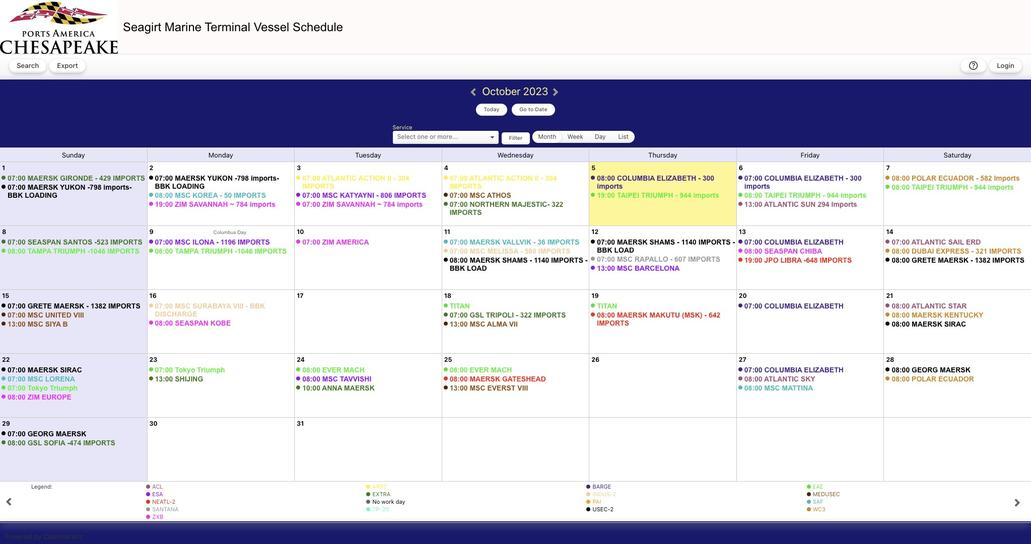 Task type: vqa. For each thing, say whether or not it's contained in the screenshot.
07:00 MSC ATHOS link
yes



Task type: locate. For each thing, give the bounding box(es) containing it.
08:00 for 08:00 maersk makutu (msk) - 642 imports link
[[597, 311, 615, 319]]

0 horizontal spatial ii
[[388, 174, 391, 182]]

1 horizontal spatial 1046
[[237, 247, 253, 255]]

columbia inside 08:00 columbia elizabeth - 300 imports
[[617, 174, 655, 182]]

0 horizontal spatial imports-
[[103, 183, 132, 191]]

08:00 for the 08:00 dubai express - 321 imports link
[[892, 247, 910, 255]]

580
[[525, 247, 537, 255]]

taipei for 08:00 columbia elizabeth - 300 imports
[[617, 191, 639, 200]]

0 horizontal spatial 300
[[703, 174, 715, 182]]

08:00 taipei triumph - 944 imports link up sun
[[745, 191, 867, 200]]

1 tampa from the left
[[28, 247, 51, 255]]

1 horizontal spatial viii
[[233, 302, 244, 310]]

2 784 from the left
[[383, 201, 395, 209]]

0 vertical spatial grete
[[912, 256, 936, 265]]

~ down 50
[[230, 201, 234, 209]]

titan link down 19
[[597, 302, 617, 310]]

mattina
[[782, 384, 814, 393]]

0 vertical spatial 798
[[237, 174, 249, 182]]

imports inside 08:00 columbia elizabeth - 300 imports
[[597, 182, 623, 190]]

imports inside 07:00 maersk shams - 1140 imports - bbk load
[[699, 238, 731, 246]]

0 horizontal spatial 1382
[[91, 302, 106, 310]]

triumph up shijing
[[197, 366, 225, 374]]

08:00 for 08:00 maersk sirac link
[[892, 320, 910, 329]]

msc for siya
[[28, 320, 43, 329]]

07:00 seaspan santos -523 imports
[[8, 238, 143, 246]]

titan link for 07:00
[[450, 302, 470, 310]]

msc for alma
[[470, 320, 485, 329]]

elizabeth inside 08:00 columbia elizabeth - 300 imports
[[657, 174, 697, 182]]

21
[[887, 292, 894, 300]]

0 horizontal spatial titan link
[[450, 302, 470, 310]]

titan link for 08:00
[[597, 302, 617, 310]]

1046
[[90, 247, 105, 255], [237, 247, 253, 255]]

1 784 from the left
[[236, 201, 248, 209]]

0 horizontal spatial triumph
[[50, 384, 78, 393]]

0 vertical spatial triumph
[[197, 366, 225, 374]]

798 up 08:00 msc korea - 50 imports
[[237, 174, 249, 182]]

1 horizontal spatial 322
[[552, 201, 564, 209]]

elizabeth up 'sky'
[[804, 366, 844, 374]]

07:00 for 07:00 columbia elizabeth - 300 imports link
[[745, 174, 763, 182]]

0 horizontal spatial loading
[[25, 191, 57, 200]]

19:00 left jpo
[[745, 256, 763, 265]]

msc up 13:00 msc barcelona link
[[617, 255, 633, 264]]

load for 07:00
[[614, 246, 634, 254]]

0 vertical spatial seaspan
[[28, 238, 61, 246]]

georg
[[912, 366, 938, 374], [28, 430, 54, 438]]

atlantic up katyayni
[[322, 174, 357, 182]]

07:00 for 07:00 seaspan santos -523 imports link
[[8, 238, 26, 246]]

msc for tavvishi
[[322, 375, 338, 383]]

08:00 for maersk 08:00 ever mach link
[[450, 366, 468, 374]]

08:00 inside 08:00 columbia elizabeth - 300 imports
[[597, 174, 615, 182]]

1 ~ from the left
[[230, 201, 234, 209]]

melissa
[[487, 247, 519, 255]]

triumph for 07:00 msc ilona - 1196 imports
[[201, 247, 233, 255]]

seaspan for kobe
[[175, 319, 209, 328]]

athos
[[487, 191, 511, 200]]

one
[[417, 133, 428, 141]]

marine
[[165, 20, 202, 34]]

07:00 for 07:00 zim america link
[[302, 238, 320, 246]]

2 08:00 tampa triumph -1046 imports from the left
[[155, 247, 287, 255]]

georg for gsl
[[28, 430, 54, 438]]

maersk down express
[[938, 256, 969, 265]]

07:00 zim america
[[302, 238, 369, 246]]

8
[[2, 228, 6, 236]]

1 vertical spatial viii
[[73, 311, 84, 319]]

elizabeth for 19:00 taipei triumph - 944 imports
[[657, 174, 697, 182]]

tokyo up 08:00 zim europe link
[[28, 384, 48, 393]]

zim left america
[[322, 238, 335, 246]]

07:00 columbia elizabeth up 'sky'
[[745, 366, 844, 374]]

savannah down katyayni
[[337, 201, 375, 209]]

msc up "northern"
[[470, 191, 485, 200]]

shams up 07:00 msc rapallo - 607 imports link
[[650, 238, 675, 246]]

1 vertical spatial go to september 2023 image
[[1, 499, 18, 504]]

2 horizontal spatial 944
[[975, 183, 986, 191]]

maersk up 08:00 maersk sirac
[[912, 311, 943, 319]]

0 horizontal spatial 304
[[398, 174, 410, 182]]

zim for 07:00 zim america
[[322, 238, 335, 246]]

maersk up korea in the left of the page
[[175, 174, 206, 182]]

07:00 tokyo triumph link down the 07:00 msc lorena link
[[8, 384, 78, 393]]

08:00 for 08:00 polar ecuador - 582 imports link
[[892, 174, 910, 182]]

ever up the 08:00 msc tavvishi link
[[322, 366, 342, 374]]

georg up 08:00 polar ecuador link
[[912, 366, 938, 374]]

0 horizontal spatial yukon
[[60, 183, 85, 191]]

filter link
[[502, 133, 530, 145]]

zim down 07:00 msc lorena
[[28, 394, 40, 402]]

imports inside 08:00 maersk makutu (msk) - 642 imports
[[597, 319, 629, 328]]

1 horizontal spatial ii
[[535, 174, 539, 182]]

1 horizontal spatial sirac
[[945, 320, 967, 329]]

294
[[818, 201, 830, 209]]

07:00 tokyo triumph link
[[155, 366, 225, 374], [8, 384, 78, 393]]

gsl down 07:00 georg maersk link
[[28, 439, 42, 447]]

maersk up rapallo
[[617, 238, 648, 246]]

1 action from the left
[[359, 174, 386, 182]]

0 vertical spatial 07:00 tokyo triumph
[[155, 366, 225, 374]]

maersk down 07:00 maersk gironde - 429 imports link
[[28, 183, 58, 191]]

- inside 07:00 columbia elizabeth - 300 imports
[[846, 174, 848, 182]]

viii inside 07:00 msc surabaya viii - bbk discharge
[[233, 302, 244, 310]]

1 mach from the left
[[344, 366, 365, 374]]

20
[[739, 292, 747, 300], [382, 506, 389, 513]]

08:00 taipei triumph - 944 imports link
[[892, 183, 1014, 191], [745, 191, 867, 200]]

load inside 08:00 maersk shams - 1140 imports - bbk load
[[467, 265, 487, 273]]

monday
[[208, 151, 233, 159]]

08:00 grete maersk - 1382 imports link
[[892, 256, 1025, 265]]

1 vertical spatial ecuador
[[939, 375, 974, 383]]

2 07:00 atlantic action ii - 304 imports from the left
[[450, 174, 557, 190]]

triumph down 'lorena' on the left bottom of the page
[[50, 384, 78, 393]]

07:00 maersk gironde - 429 imports
[[8, 174, 145, 182]]

2 vertical spatial 07:00 columbia elizabeth
[[745, 366, 844, 374]]

08:00 inside 08:00 maersk makutu (msk) - 642 imports
[[597, 311, 615, 319]]

columbia inside 07:00 columbia elizabeth - 300 imports
[[765, 174, 802, 182]]

2 horizontal spatial 19:00
[[745, 256, 763, 265]]

go to november 2023 image
[[551, 86, 569, 91], [1013, 500, 1030, 505]]

0 vertical spatial polar
[[912, 174, 937, 182]]

08:00 taipei triumph - 944 imports link down 08:00 polar ecuador - 582 imports
[[892, 183, 1014, 191]]

304 down select
[[398, 174, 410, 182]]

1 horizontal spatial grete
[[912, 256, 936, 265]]

- inside 08:00 columbia elizabeth - 300 imports
[[698, 174, 701, 182]]

terminal
[[205, 20, 250, 34]]

1 polar from the top
[[912, 174, 937, 182]]

1 horizontal spatial 07:00 atlantic action ii - 304 imports link
[[450, 174, 557, 190]]

1 vertical spatial sirac
[[60, 366, 82, 374]]

imports for 07:00 msc rapallo - 607 imports link
[[688, 255, 721, 264]]

304 up majestic-
[[545, 174, 557, 182]]

- inside 08:00 maersk makutu (msk) - 642 imports
[[705, 311, 707, 319]]

1 horizontal spatial 08:00 ever mach link
[[450, 366, 512, 374]]

day
[[595, 133, 606, 141], [237, 230, 246, 235]]

taipei for 07:00 columbia elizabeth - 300 imports
[[765, 191, 787, 200]]

load inside 07:00 maersk shams - 1140 imports - bbk load
[[614, 246, 634, 254]]

1 horizontal spatial tokyo
[[175, 366, 195, 374]]

sky
[[801, 375, 816, 383]]

1 vertical spatial grete
[[28, 302, 52, 310]]

1382 for 08:00 grete maersk - 1382 imports
[[975, 256, 991, 265]]

1 vertical spatial imports
[[832, 201, 858, 209]]

0 vertical spatial shams
[[650, 238, 675, 246]]

imports for 07:00 grete maersk - 1382 imports link
[[108, 302, 140, 310]]

08:00 tampa triumph -1046 imports link down the 1196
[[155, 247, 287, 255]]

titan down 19
[[597, 302, 617, 310]]

1 07:00 columbia elizabeth from the top
[[745, 238, 844, 246]]

0 vertical spatial ecuador
[[939, 174, 974, 182]]

shams inside 08:00 maersk shams - 1140 imports - bbk load
[[502, 256, 528, 265]]

1140 down 580
[[534, 256, 549, 265]]

784 up columbus day
[[236, 201, 248, 209]]

13:00 up 19
[[597, 265, 615, 273]]

imports inside 07:00 columbia elizabeth - 300 imports
[[745, 182, 771, 190]]

3 07:00 columbia elizabeth from the top
[[745, 366, 844, 374]]

08:00 taipei triumph - 944 imports up sun
[[745, 191, 867, 200]]

2 horizontal spatial seaspan
[[765, 247, 798, 255]]

08:00 tampa triumph -1046 imports down 07:00 seaspan santos -523 imports
[[8, 247, 140, 255]]

08:00 ever mach link for maersk
[[450, 366, 512, 374]]

1 vertical spatial tokyo
[[28, 384, 48, 393]]

1 08:00 ever mach from the left
[[302, 366, 365, 374]]

triumph down '07:00 msc ilona - 1196 imports'
[[201, 247, 233, 255]]

07:00 msc lorena link
[[8, 375, 75, 383]]

0 vertical spatial 07:00 columbia elizabeth
[[745, 238, 844, 246]]

go to date link
[[512, 104, 555, 116]]

429
[[99, 174, 111, 182]]

1 horizontal spatial imports-
[[251, 174, 279, 182]]

0 horizontal spatial action
[[359, 174, 386, 182]]

300
[[703, 174, 715, 182], [850, 174, 862, 182]]

1 horizontal spatial 08:00 taipei triumph - 944 imports
[[892, 183, 1014, 191]]

seagirt marine terminal vessel schedule
[[123, 20, 343, 34]]

08:00 msc korea - 50 imports link
[[155, 191, 266, 200]]

1 titan link from the left
[[450, 302, 470, 310]]

0 horizontal spatial 07:00 tokyo triumph link
[[8, 384, 78, 393]]

1 titan from the left
[[450, 302, 470, 310]]

maersk down "melissa"
[[470, 256, 500, 265]]

go to november 2023 image for top the go to september 2023 image
[[551, 86, 569, 91]]

07:00 inside 07:00 columbia elizabeth - 300 imports
[[745, 174, 763, 182]]

1 vertical spatial polar
[[912, 375, 937, 383]]

msc left ilona
[[175, 238, 191, 246]]

seaspan up jpo
[[765, 247, 798, 255]]

1 horizontal spatial 08:00 taipei triumph - 944 imports link
[[892, 183, 1014, 191]]

0 horizontal spatial seaspan
[[28, 238, 61, 246]]

07:00 msc ilona - 1196 imports link
[[155, 238, 270, 246]]

07:00 maersk shams - 1140 imports - bbk load link
[[597, 238, 735, 254]]

3
[[297, 164, 301, 172]]

1 horizontal spatial 1382
[[975, 256, 991, 265]]

columbia up 08:00 atlantic sky
[[765, 366, 802, 374]]

07:00 msc surabaya viii - bbk discharge
[[155, 302, 265, 318]]

1 vertical spatial triumph
[[50, 384, 78, 393]]

action down the wednesday
[[506, 174, 533, 182]]

triumph for 08:00 polar ecuador - 582 imports
[[936, 183, 968, 191]]

filter
[[509, 135, 523, 141]]

2 titan link from the left
[[597, 302, 617, 310]]

07:00 for second 07:00 columbia elizabeth link
[[745, 302, 763, 310]]

atlantic up dubai
[[912, 238, 947, 246]]

944
[[975, 183, 986, 191], [680, 191, 692, 200], [827, 191, 839, 200]]

santana
[[152, 506, 179, 513]]

2 mach from the left
[[491, 366, 512, 374]]

0 vertical spatial tokyo
[[175, 366, 195, 374]]

13:00 for 13:00 shijing
[[155, 375, 173, 383]]

0 vertical spatial imports-
[[251, 174, 279, 182]]

imports
[[113, 174, 145, 182], [302, 182, 335, 190], [450, 182, 482, 190], [234, 191, 266, 200], [394, 191, 426, 200], [450, 209, 482, 217], [110, 238, 143, 246], [238, 238, 270, 246], [548, 238, 580, 246], [699, 238, 731, 246], [107, 247, 140, 255], [255, 247, 287, 255], [539, 247, 571, 255], [990, 247, 1022, 255], [688, 255, 721, 264], [551, 256, 583, 265], [820, 256, 852, 265], [993, 256, 1025, 265], [108, 302, 140, 310], [534, 311, 566, 319], [597, 319, 629, 328], [83, 439, 115, 447]]

triumph down 07:00 seaspan santos -523 imports
[[53, 247, 85, 255]]

day right columbus
[[237, 230, 246, 235]]

0 vertical spatial 07:00 tokyo triumph link
[[155, 366, 225, 374]]

1 08:00 ever mach link from the left
[[302, 366, 365, 374]]

1 07:00 atlantic action ii - 304 imports link from the left
[[302, 174, 410, 190]]

ever for maersk
[[470, 366, 489, 374]]

08:00 for 08:00 gsl sofia -474 imports link
[[8, 439, 26, 447]]

msc left katyayni
[[322, 191, 338, 200]]

1 08:00 tampa triumph -1046 imports from the left
[[8, 247, 140, 255]]

19:00 jpo libra -648 imports link
[[745, 256, 852, 265]]

08:00 taipei triumph - 944 imports
[[892, 183, 1014, 191], [745, 191, 867, 200]]

1 horizontal spatial taipei
[[765, 191, 787, 200]]

atlantic for 07:00 msc athos
[[470, 174, 504, 182]]

maersk up 474
[[56, 430, 86, 438]]

1 horizontal spatial imports
[[994, 174, 1020, 182]]

2 vertical spatial 07:00 columbia elizabeth link
[[745, 366, 844, 374]]

imports for 08:00 taipei triumph - 944 imports link for ecuador
[[988, 183, 1014, 191]]

sirac for 07:00 maersk sirac
[[60, 366, 82, 374]]

1 horizontal spatial mach
[[491, 366, 512, 374]]

elizabeth inside 07:00 columbia elizabeth - 300 imports
[[804, 174, 844, 182]]

2 action from the left
[[506, 174, 533, 182]]

elizabeth up 294
[[804, 174, 844, 182]]

zim down 08:00 msc korea - 50 imports
[[175, 201, 187, 209]]

08:00 maersk gateshead
[[450, 375, 546, 383]]

tampa down 07:00 seaspan santos -523 imports
[[28, 247, 51, 255]]

2 horizontal spatial taipei
[[912, 183, 934, 191]]

2 08:00 tampa triumph -1046 imports link from the left
[[155, 247, 287, 255]]

ii for katyayni
[[388, 174, 391, 182]]

maersk
[[28, 174, 58, 182], [175, 174, 206, 182], [28, 183, 58, 191], [470, 238, 500, 246], [617, 238, 648, 246], [470, 256, 500, 265], [938, 256, 969, 265], [54, 302, 84, 310], [617, 311, 648, 319], [912, 311, 943, 319], [912, 320, 943, 329], [28, 366, 58, 374], [940, 366, 971, 374], [470, 375, 500, 383], [344, 384, 375, 393], [56, 430, 86, 438]]

1 horizontal spatial go to september 2023 image
[[463, 86, 481, 91]]

300 inside 07:00 columbia elizabeth - 300 imports
[[850, 174, 862, 182]]

everst
[[487, 384, 516, 393]]

944 down 582
[[975, 183, 986, 191]]

08:00 msc korea - 50 imports
[[155, 191, 266, 200]]

1 horizontal spatial 1140
[[682, 238, 697, 246]]

taipei for 08:00 polar ecuador - 582 imports
[[912, 183, 934, 191]]

go to september 2023 image
[[463, 86, 481, 91], [1, 499, 18, 504]]

mach for gateshead
[[491, 366, 512, 374]]

1 304 from the left
[[398, 174, 410, 182]]

titan link down 18
[[450, 302, 470, 310]]

msc down '07:00 maersk sirac'
[[28, 375, 43, 383]]

0 horizontal spatial 08:00 taipei triumph - 944 imports link
[[745, 191, 867, 200]]

powered by calendarwiz link
[[5, 531, 83, 544]]

07:00 zim savannah ~ 784 imports
[[302, 201, 423, 209]]

944 down 08:00 columbia elizabeth - 300 imports
[[680, 191, 692, 200]]

taipei up "13:00 atlantic sun 294 imports" link on the right of page
[[765, 191, 787, 200]]

1 300 from the left
[[703, 174, 715, 182]]

0 horizontal spatial 784
[[236, 201, 248, 209]]

msc for ilona
[[175, 238, 191, 246]]

08:00 for 08:00 maersk gateshead "link"
[[450, 375, 468, 383]]

1 vertical spatial 1382
[[91, 302, 106, 310]]

imports
[[597, 182, 623, 190], [745, 182, 771, 190], [988, 183, 1014, 191], [694, 191, 719, 200], [841, 191, 867, 200], [250, 201, 276, 209], [397, 201, 423, 209]]

pai
[[593, 499, 601, 505]]

0 horizontal spatial go to september 2023 image
[[1, 499, 18, 504]]

2 titan from the left
[[597, 302, 617, 310]]

1 horizontal spatial load
[[614, 246, 634, 254]]

2 304 from the left
[[545, 174, 557, 182]]

seaspan down discharge
[[175, 319, 209, 328]]

07:00 tokyo triumph down the 07:00 msc lorena link
[[8, 384, 78, 393]]

lorena
[[45, 375, 75, 383]]

2 300 from the left
[[850, 174, 862, 182]]

1 vertical spatial 19:00
[[155, 201, 173, 209]]

elizabeth up chiba
[[804, 238, 844, 246]]

imports for 07:00 columbia elizabeth - 300 imports link
[[745, 182, 771, 190]]

07:00 for leftmost 07:00 maersk yukon -798 imports- bbk loading link
[[8, 183, 26, 191]]

0 horizontal spatial 07:00 tokyo triumph
[[8, 384, 78, 393]]

07:00 inside 07:00 northern majestic- 322 imports
[[450, 201, 468, 209]]

798 for 07:00 maersk yukon -798 imports- bbk loading link to the right
[[237, 174, 249, 182]]

msc inside 07:00 msc surabaya viii - bbk discharge
[[175, 302, 191, 310]]

imports
[[994, 174, 1020, 182], [832, 201, 858, 209]]

search
[[17, 61, 39, 70]]

08:00 for "08:00 msc korea - 50 imports" "link"
[[155, 191, 173, 200]]

2 08:00 ever mach from the left
[[450, 366, 512, 374]]

0 horizontal spatial 1140
[[534, 256, 549, 265]]

300 inside 08:00 columbia elizabeth - 300 imports
[[703, 174, 715, 182]]

viii down gateshead
[[518, 384, 528, 393]]

1 ii from the left
[[388, 174, 391, 182]]

08:00 for 08:00 polar ecuador link
[[892, 375, 910, 383]]

1 08:00 tampa triumph -1046 imports link from the left
[[8, 247, 140, 255]]

month link
[[533, 131, 562, 143]]

24
[[297, 356, 305, 364]]

day left list link
[[595, 133, 606, 141]]

1 07:00 columbia elizabeth link from the top
[[745, 238, 844, 246]]

1 horizontal spatial go to november 2023 image
[[1013, 500, 1030, 505]]

triangle 1 s image
[[488, 134, 496, 142]]

08:00 ever mach link for msc
[[302, 366, 365, 374]]

or
[[430, 133, 436, 141]]

imports for 07:00 maersk shams - 1140 imports - bbk load 'link'
[[699, 238, 731, 246]]

viii right surabaya on the bottom
[[233, 302, 244, 310]]

export
[[57, 61, 78, 70]]

1 horizontal spatial action
[[506, 174, 533, 182]]

triumph down 08:00 polar ecuador - 582 imports
[[936, 183, 968, 191]]

1 vertical spatial shams
[[502, 256, 528, 265]]

europe
[[42, 394, 71, 402]]

action up "07:00 msc katyayni - 806 imports" "link"
[[359, 174, 386, 182]]

0 horizontal spatial 798
[[90, 183, 102, 191]]

07:00 inside 07:00 msc surabaya viii - bbk discharge
[[155, 302, 173, 310]]

maersk left makutu
[[617, 311, 648, 319]]

ii up majestic-
[[535, 174, 539, 182]]

13:00 for 13:00 msc siya b
[[8, 320, 26, 329]]

columbia
[[617, 174, 655, 182], [765, 174, 802, 182], [765, 238, 802, 246], [765, 302, 802, 310], [765, 366, 802, 374]]

07:00 for 07:00 georg maersk link
[[8, 430, 26, 438]]

2 1046 from the left
[[237, 247, 253, 255]]

3 07:00 columbia elizabeth link from the top
[[745, 366, 844, 374]]

1046 for 1196
[[237, 247, 253, 255]]

07:00 seaspan santos -523 imports link
[[8, 238, 143, 246]]

1140 up 607
[[682, 238, 697, 246]]

07:00 columbia elizabeth for seaspan
[[745, 238, 844, 246]]

1 vertical spatial 798
[[90, 183, 102, 191]]

07:00 inside 07:00 maersk shams - 1140 imports - bbk load
[[597, 238, 615, 246]]

1 horizontal spatial ~
[[377, 201, 382, 209]]

powered
[[5, 533, 32, 541]]

07:00 columbia elizabeth link down libra
[[745, 302, 844, 310]]

login link
[[990, 59, 1022, 73]]

0 horizontal spatial savannah
[[189, 201, 228, 209]]

1140 inside 07:00 maersk shams - 1140 imports - bbk load
[[682, 238, 697, 246]]

2 ecuador from the top
[[939, 375, 974, 383]]

1 1046 from the left
[[90, 247, 105, 255]]

titan down 18
[[450, 302, 470, 310]]

imports for the 19:00 zim savannah ~ 784 imports link
[[250, 201, 276, 209]]

msc left alma
[[470, 320, 485, 329]]

shams inside 07:00 maersk shams - 1140 imports - bbk load
[[650, 238, 675, 246]]

10
[[297, 228, 304, 236]]

08:00 inside 08:00 maersk shams - 1140 imports - bbk load
[[450, 256, 468, 265]]

~ for 50
[[230, 201, 234, 209]]

tampa for msc
[[175, 247, 199, 255]]

2 ii from the left
[[535, 174, 539, 182]]

grete down dubai
[[912, 256, 936, 265]]

1 ecuador from the top
[[939, 174, 974, 182]]

load down 07:00 msc melissa - 580 imports link
[[467, 265, 487, 273]]

2 ~ from the left
[[377, 201, 382, 209]]

atlantic for 07:00 msc katyayni - 806 imports
[[322, 174, 357, 182]]

0 vertical spatial sirac
[[945, 320, 967, 329]]

08:00 tampa triumph -1046 imports down the 1196
[[155, 247, 287, 255]]

go to http://www.pachesapeake.com image
[[0, 0, 118, 54]]

1 savannah from the left
[[189, 201, 228, 209]]

1 ever from the left
[[322, 366, 342, 374]]

elizabeth
[[657, 174, 697, 182], [804, 174, 844, 182], [804, 238, 844, 246], [804, 302, 844, 310], [804, 366, 844, 374]]

08:00 for 08:00 maersk kentucky link
[[892, 311, 910, 319]]

0 horizontal spatial 07:00 maersk yukon -798 imports- bbk loading link
[[8, 183, 132, 200]]

16
[[149, 292, 157, 300]]

0 horizontal spatial 1046
[[90, 247, 105, 255]]

msc up 13:00 msc siya b link
[[28, 311, 43, 319]]

1 horizontal spatial 08:00 tampa triumph -1046 imports
[[155, 247, 287, 255]]

msc for korea
[[175, 191, 191, 200]]

07:00 for 07:00 maersk sirac link
[[8, 366, 26, 374]]

07:00 columbia elizabeth
[[745, 238, 844, 246], [745, 302, 844, 310], [745, 366, 844, 374]]

08:00 seaspan kobe link
[[155, 319, 231, 328]]

columbia up 13:00 atlantic sun 294 imports
[[765, 174, 802, 182]]

1 vertical spatial 322
[[520, 311, 532, 319]]

msc left barcelona
[[617, 265, 633, 273]]

08:00 msc tavvishi link
[[302, 375, 372, 383]]

maersk up 07:00 msc lorena
[[28, 366, 58, 374]]

elizabeth up 19:00 taipei triumph - 944 imports
[[657, 174, 697, 182]]

elizabeth down 648
[[804, 302, 844, 310]]

300 for 08:00 columbia elizabeth - 300 imports
[[703, 174, 715, 182]]

08:00 for "08:00 msc mattina" link
[[745, 384, 763, 393]]

wc3
[[813, 506, 826, 513]]

0 vertical spatial 322
[[552, 201, 564, 209]]

2 tampa from the left
[[175, 247, 199, 255]]

1 vertical spatial 07:00 tokyo triumph
[[8, 384, 78, 393]]

vii
[[509, 320, 518, 329]]

bbk inside 07:00 msc surabaya viii - bbk discharge
[[250, 302, 265, 310]]

2 08:00 ever mach link from the left
[[450, 366, 512, 374]]

1 horizontal spatial 07:00 tokyo triumph
[[155, 366, 225, 374]]

2 ever from the left
[[470, 366, 489, 374]]

07:00 columbia elizabeth link up 'sky'
[[745, 366, 844, 374]]

imports for 08:00 maersk shams - 1140 imports - bbk load link
[[551, 256, 583, 265]]

1 vertical spatial imports-
[[103, 183, 132, 191]]

13
[[739, 228, 746, 236]]

50
[[224, 191, 232, 200]]

loading down 07:00 maersk gironde - 429 imports link
[[25, 191, 57, 200]]

msc down 08:00 atlantic sky link
[[765, 384, 780, 393]]

sunday
[[62, 151, 85, 159]]

1 horizontal spatial 944
[[827, 191, 839, 200]]

1046 down columbus day
[[237, 247, 253, 255]]

07:00 maersk sirac link
[[8, 366, 82, 374]]

msc for surabaya
[[175, 302, 191, 310]]

1 horizontal spatial 07:00 atlantic action ii - 304 imports
[[450, 174, 557, 190]]

13:00 up 13
[[745, 201, 763, 209]]

07:00 msc ilona - 1196 imports
[[155, 238, 270, 246]]

october
[[482, 85, 521, 97]]

13:00 atlantic sun 294 imports link
[[745, 201, 858, 209]]

13:00 for 13:00 msc barcelona
[[597, 265, 615, 273]]

19:00 down "08:00 msc korea - 50 imports" "link"
[[155, 201, 173, 209]]

1 horizontal spatial 19:00
[[597, 191, 615, 200]]

08:00 maersk makutu (msk) - 642 imports
[[597, 311, 721, 328]]

1 07:00 atlantic action ii - 304 imports from the left
[[302, 174, 410, 190]]

2 savannah from the left
[[337, 201, 375, 209]]

week
[[568, 133, 583, 141]]

imports inside 08:00 maersk shams - 1140 imports - bbk load
[[551, 256, 583, 265]]

08:00 msc mattina
[[745, 384, 814, 393]]

msc for lorena
[[28, 375, 43, 383]]

tp-20
[[373, 506, 389, 513]]

08:00 tampa triumph -1046 imports link down 07:00 seaspan santos -523 imports
[[8, 247, 140, 255]]

2 polar from the top
[[912, 375, 937, 383]]

0 horizontal spatial taipei
[[617, 191, 639, 200]]

maersk inside 07:00 maersk shams - 1140 imports - bbk load
[[617, 238, 648, 246]]

maersk down tavvishi
[[344, 384, 375, 393]]

georg up sofia
[[28, 430, 54, 438]]

1 horizontal spatial titan
[[597, 302, 617, 310]]

08:00 taipei triumph - 944 imports for elizabeth
[[745, 191, 867, 200]]

imports for '19:00 jpo libra -648 imports' link
[[820, 256, 852, 265]]

usec-
[[593, 506, 610, 513]]

08:00 seaspan chiba link
[[745, 247, 823, 255]]

taipei down 08:00 polar ecuador - 582 imports
[[912, 183, 934, 191]]

msc up 08:00 seaspan kobe link at the bottom left of page
[[175, 302, 191, 310]]

zim down 07:00 msc katyayni - 806 imports
[[322, 201, 335, 209]]

07:00 for '07:00 msc united viii' link
[[8, 311, 26, 319]]

07:00 for 07:00 maersk vallvik - 36 imports link
[[450, 238, 468, 246]]

1 vertical spatial georg
[[28, 430, 54, 438]]

13:00 down 23
[[155, 375, 173, 383]]

triumph for the right 07:00 tokyo triumph "link"
[[197, 366, 225, 374]]

13:00 down 25
[[450, 384, 468, 393]]

784 for 806
[[383, 201, 395, 209]]

07:00 for 07:00 msc athos link
[[450, 191, 468, 200]]

07:00 for 07:00 zim savannah ~ 784 imports link
[[302, 201, 320, 209]]

19:00 jpo libra -648 imports
[[745, 256, 852, 265]]

triumph
[[197, 366, 225, 374], [50, 384, 78, 393]]

1 vertical spatial go to november 2023 image
[[1013, 500, 1030, 505]]

(msk)
[[682, 311, 703, 319]]

tampa for seaspan
[[28, 247, 51, 255]]

gsl up 13:00 msc alma vii
[[470, 311, 484, 319]]

export link
[[49, 59, 86, 73]]

1382
[[975, 256, 991, 265], [91, 302, 106, 310]]

1 vertical spatial 07:00 columbia elizabeth
[[745, 302, 844, 310]]

0 horizontal spatial 08:00 tampa triumph -1046 imports link
[[8, 247, 140, 255]]

1140 inside 08:00 maersk shams - 1140 imports - bbk load
[[534, 256, 549, 265]]

1 horizontal spatial loading
[[172, 182, 205, 190]]

2 07:00 atlantic action ii - 304 imports link from the left
[[450, 174, 557, 190]]

0 vertical spatial load
[[614, 246, 634, 254]]

2 for neatl-2
[[172, 499, 175, 505]]

seaspan left the santos
[[28, 238, 61, 246]]



Task type: describe. For each thing, give the bounding box(es) containing it.
to
[[528, 106, 534, 112]]

582
[[981, 174, 992, 182]]

07:00 columbia elizabeth - 300 imports link
[[745, 174, 862, 190]]

atlantic for 08:00 dubai express - 321 imports
[[912, 238, 947, 246]]

dubai
[[912, 247, 934, 255]]

0 horizontal spatial 322
[[520, 311, 532, 319]]

today
[[484, 106, 500, 112]]

300 for 07:00 columbia elizabeth - 300 imports
[[850, 174, 862, 182]]

imports for 08:00 columbia elizabeth - 300 imports link
[[597, 182, 623, 190]]

1046 for 523
[[90, 247, 105, 255]]

1 horizontal spatial 07:00 maersk yukon -798 imports- bbk loading link
[[155, 174, 279, 190]]

1 vertical spatial loading
[[25, 191, 57, 200]]

0 horizontal spatial imports
[[832, 201, 858, 209]]

13:00 msc alma vii link
[[450, 320, 518, 329]]

07:00 grete maersk - 1382 imports
[[8, 302, 140, 310]]

imports for 07:00 maersk gironde - 429 imports link
[[113, 174, 145, 182]]

15
[[2, 292, 9, 300]]

maersk left gironde
[[28, 174, 58, 182]]

08:00 for 08:00 seaspan kobe link at the bottom left of page
[[155, 319, 173, 328]]

08:00 ever mach for maersk
[[450, 366, 512, 374]]

6
[[739, 164, 743, 172]]

08:00 taipei triumph - 944 imports link for elizabeth
[[745, 191, 867, 200]]

19:00 for 19:00 taipei triumph - 944 imports
[[597, 191, 615, 200]]

seaspan for santos
[[28, 238, 61, 246]]

07:00 for 07:00 atlantic sail erd link
[[892, 238, 910, 246]]

08:00 tampa triumph -1046 imports for santos
[[8, 247, 140, 255]]

atlantic up "08:00 msc mattina" link
[[764, 375, 799, 383]]

22
[[2, 356, 10, 364]]

usec-2
[[593, 506, 614, 513]]

07:00 georg maersk
[[8, 430, 86, 438]]

07:00 atlantic action ii - 304 imports link for katyayni
[[302, 174, 410, 190]]

united
[[45, 311, 71, 319]]

19:00 zim savannah ~ 784 imports
[[155, 201, 276, 209]]

07:00 for the 07:00 msc lorena link
[[8, 375, 26, 383]]

load for 08:00
[[467, 265, 487, 273]]

calendarwiz
[[43, 533, 83, 541]]

07:00 for 07:00 grete maersk - 1382 imports link
[[8, 302, 26, 310]]

0 horizontal spatial 20
[[382, 506, 389, 513]]

imports inside 07:00 northern majestic- 322 imports
[[450, 209, 482, 217]]

atlantic left sun
[[764, 201, 799, 209]]

08:00 for 08:00 ever mach link related to msc
[[302, 366, 320, 374]]

07:00 for katyayni's 07:00 atlantic action ii - 304 imports link
[[302, 174, 320, 182]]

944 for 08:00 columbia elizabeth - 300 imports
[[680, 191, 692, 200]]

13:00 msc everst viii link
[[450, 384, 528, 393]]

07:00 atlantic sail erd
[[892, 238, 981, 246]]

month
[[538, 133, 556, 141]]

gateshead
[[502, 375, 546, 383]]

maersk up united
[[54, 302, 84, 310]]

america
[[336, 238, 369, 246]]

elizabeth for 08:00 taipei triumph - 944 imports
[[804, 174, 844, 182]]

5
[[592, 164, 596, 172]]

08:00 polar ecuador - 582 imports link
[[892, 174, 1020, 182]]

indus-
[[593, 491, 613, 498]]

maersk down 08:00 maersk kentucky link
[[912, 320, 943, 329]]

0 vertical spatial imports
[[994, 174, 1020, 182]]

1382 for 07:00 grete maersk - 1382 imports
[[91, 302, 106, 310]]

action for katyayni
[[359, 174, 386, 182]]

2 07:00 columbia elizabeth link from the top
[[745, 302, 844, 310]]

msc for rapallo
[[617, 255, 633, 264]]

arrc
[[373, 484, 388, 490]]

sofia
[[44, 439, 65, 447]]

304 for 322
[[545, 174, 557, 182]]

13:00 shijing
[[155, 375, 203, 383]]

polar for 08:00 polar ecuador - 582 imports
[[912, 174, 937, 182]]

imports for the 08:00 dubai express - 321 imports link
[[990, 247, 1022, 255]]

13:00 for 13:00 msc everst viii
[[450, 384, 468, 393]]

798 for leftmost 07:00 maersk yukon -798 imports- bbk loading link
[[90, 183, 102, 191]]

maersk up 13:00 msc everst viii link
[[470, 375, 500, 383]]

zxb
[[152, 514, 163, 521]]

07:00 msc katyayni - 806 imports link
[[302, 191, 426, 200]]

13:00 msc siya b link
[[8, 320, 68, 329]]

08:00 columbia elizabeth - 300 imports link
[[597, 174, 715, 190]]

304 for ~
[[398, 174, 410, 182]]

08:00 tampa triumph -1046 imports link for ilona
[[155, 247, 287, 255]]

322 inside 07:00 northern majestic- 322 imports
[[552, 201, 564, 209]]

list
[[619, 133, 629, 141]]

0 vertical spatial go to september 2023 image
[[463, 86, 481, 91]]

13:00 shijing link
[[155, 375, 203, 383]]

07:00 msc athos
[[450, 191, 511, 200]]

07:00 northern majestic- 322 imports link
[[450, 201, 564, 217]]

acl
[[152, 484, 163, 490]]

08:00 grete maersk - 1382 imports
[[892, 256, 1025, 265]]

08:00 atlantic star link
[[892, 302, 967, 310]]

select
[[397, 133, 416, 141]]

08:00 taipei triumph - 944 imports for ecuador
[[892, 183, 1014, 191]]

07:00 msc katyayni - 806 imports
[[302, 191, 426, 200]]

yukon for leftmost 07:00 maersk yukon -798 imports- bbk loading link
[[60, 183, 85, 191]]

extra
[[373, 491, 391, 498]]

alma
[[487, 320, 507, 329]]

triumph for 08:00 columbia elizabeth - 300 imports
[[641, 191, 674, 200]]

zim for 08:00 zim europe
[[28, 394, 40, 402]]

mach for tavvishi
[[344, 366, 365, 374]]

shams for 07:00
[[650, 238, 675, 246]]

b
[[63, 320, 68, 329]]

07:00 for "07:00 northern majestic- 322 imports" link
[[450, 201, 468, 209]]

08:00 maersk kentucky
[[892, 311, 984, 319]]

1 vertical spatial 07:00 tokyo triumph link
[[8, 384, 78, 393]]

imports- for leftmost 07:00 maersk yukon -798 imports- bbk loading link
[[103, 183, 132, 191]]

23
[[149, 356, 157, 364]]

19:00 taipei triumph - 944 imports
[[597, 191, 719, 200]]

saf
[[813, 499, 824, 505]]

1 horizontal spatial day
[[595, 133, 606, 141]]

imports for 08:00 gsl sofia -474 imports link
[[83, 439, 115, 447]]

07:00 for 07:00 maersk gironde - 429 imports link
[[8, 174, 26, 182]]

07:00 tokyo triumph for 07:00 tokyo triumph "link" to the bottom
[[8, 384, 78, 393]]

eae
[[813, 484, 824, 490]]

07:00 msc rapallo - 607 imports
[[597, 255, 721, 264]]

barge
[[593, 484, 611, 490]]

08:00 for 08:00 atlantic sky link
[[745, 375, 763, 383]]

bbk inside 07:00 maersk shams - 1140 imports - bbk load
[[597, 246, 613, 254]]

31
[[297, 420, 304, 428]]

07:00 msc lorena
[[8, 375, 75, 383]]

07:00 msc athos link
[[450, 191, 511, 200]]

523
[[97, 238, 108, 246]]

07:00 for 07:00 atlantic action ii - 304 imports link corresponding to athos
[[450, 174, 468, 182]]

321
[[976, 247, 988, 255]]

0 horizontal spatial 07:00 maersk yukon -798 imports- bbk loading
[[8, 183, 132, 200]]

imports for 07:00 gsl tripoli - 322 imports link
[[534, 311, 566, 319]]

triumph for 07:00 seaspan santos -523 imports
[[53, 247, 85, 255]]

07:00 for "07:00 msc katyayni - 806 imports" "link"
[[302, 191, 320, 200]]

25
[[444, 356, 452, 364]]

polar for 08:00 polar ecuador
[[912, 375, 937, 383]]

savannah for korea
[[189, 201, 228, 209]]

08:00 ever mach for msc
[[302, 366, 365, 374]]

1140 for 08:00 maersk shams - 1140 imports - bbk load
[[534, 256, 549, 265]]

1 horizontal spatial 07:00 tokyo triumph link
[[155, 366, 225, 374]]

zim for 19:00 zim savannah ~ 784 imports
[[175, 201, 187, 209]]

triumph for 07:00 columbia elizabeth - 300 imports
[[789, 191, 821, 200]]

triumph for 07:00 tokyo triumph "link" to the bottom
[[50, 384, 78, 393]]

columbus
[[213, 230, 236, 235]]

gsl for 08:00
[[28, 439, 42, 447]]

powered by calendarwiz
[[5, 533, 83, 541]]

08:00 for 08:00 grete maersk - 1382 imports link
[[892, 256, 910, 265]]

week link
[[563, 131, 588, 143]]

bbk inside 08:00 maersk shams - 1140 imports - bbk load
[[450, 265, 465, 273]]

08:00 maersk shams - 1140 imports - bbk load link
[[450, 256, 588, 273]]

13:00 msc alma vii
[[450, 320, 518, 329]]

07:00 columbia elizabeth - 300 imports
[[745, 174, 862, 190]]

imports for 07:00 zim savannah ~ 784 imports link
[[397, 201, 423, 209]]

2 for usec-2
[[610, 506, 614, 513]]

columbia for 08:00 seaspan chiba
[[765, 238, 802, 246]]

07:00 atlantic action ii - 304 imports for katyayni
[[302, 174, 410, 190]]

08:00 georg maersk link
[[892, 366, 971, 374]]

08:00 maersk shams - 1140 imports - bbk load
[[450, 256, 588, 273]]

607
[[675, 255, 686, 264]]

by
[[34, 533, 41, 541]]

13:00 for 13:00 msc alma vii
[[450, 320, 468, 329]]

944 for 08:00 polar ecuador - 582 imports
[[975, 183, 986, 191]]

go to november 2023 image for the leftmost the go to september 2023 image
[[1013, 500, 1030, 505]]

majestic-
[[512, 201, 550, 209]]

08:00 for 08:00 tampa triumph -1046 imports link for ilona
[[155, 247, 173, 255]]

07:00 msc melissa - 580 imports link
[[450, 247, 571, 255]]

ii for athos
[[535, 174, 539, 182]]

sail
[[949, 238, 964, 246]]

08:00 maersk sirac link
[[892, 320, 967, 329]]

784 for 50
[[236, 201, 248, 209]]

go
[[520, 106, 527, 112]]

29
[[2, 420, 10, 428]]

maersk up "melissa"
[[470, 238, 500, 246]]

maersk up 08:00 polar ecuador on the bottom right of the page
[[940, 366, 971, 374]]

07:00 tokyo triumph for the right 07:00 tokyo triumph "link"
[[155, 366, 225, 374]]

07:00 for 07:00 msc surabaya viii - bbk discharge link
[[155, 302, 173, 310]]

13:00 msc everst viii
[[450, 384, 528, 393]]

maersk inside 08:00 maersk shams - 1140 imports - bbk load
[[470, 256, 500, 265]]

2 for indus-2
[[613, 491, 616, 498]]

columbia down libra
[[765, 302, 802, 310]]

08:00 columbia elizabeth - 300 imports
[[597, 174, 715, 190]]

friday
[[801, 151, 820, 159]]

2 07:00 columbia elizabeth from the top
[[745, 302, 844, 310]]

elizabeth for 08:00 atlantic sky
[[804, 366, 844, 374]]

08:00 polar ecuador
[[892, 375, 974, 383]]

1 horizontal spatial 07:00 maersk yukon -798 imports- bbk loading
[[155, 174, 279, 190]]

08:00 seaspan chiba
[[745, 247, 823, 255]]

08:00 maersk kentucky link
[[892, 311, 984, 319]]

07:00 maersk sirac
[[8, 366, 82, 374]]

1
[[2, 164, 5, 172]]

08:00 for 08:00 seaspan chiba link
[[745, 247, 763, 255]]

maersk inside 08:00 maersk makutu (msk) - 642 imports
[[617, 311, 648, 319]]

08:00 georg maersk
[[892, 366, 971, 374]]

kentucky
[[945, 311, 984, 319]]

07:00 msc united viii link
[[8, 311, 84, 319]]

1 vertical spatial day
[[237, 230, 246, 235]]

- inside 07:00 msc surabaya viii - bbk discharge
[[246, 302, 248, 310]]

08:00 for 08:00 georg maersk "link"
[[892, 366, 910, 374]]

0 vertical spatial loading
[[172, 182, 205, 190]]

gironde
[[60, 174, 93, 182]]

07:00 grete maersk - 1382 imports link
[[8, 302, 140, 310]]

0 vertical spatial 20
[[739, 292, 747, 300]]

ecuador for 08:00 polar ecuador - 582 imports
[[939, 174, 974, 182]]

08:00 for 08:00 zim europe link
[[8, 394, 26, 402]]

msc for melissa
[[470, 247, 485, 255]]

more...
[[438, 133, 458, 141]]

rapallo
[[635, 255, 668, 264]]

msc for athos
[[470, 191, 485, 200]]



